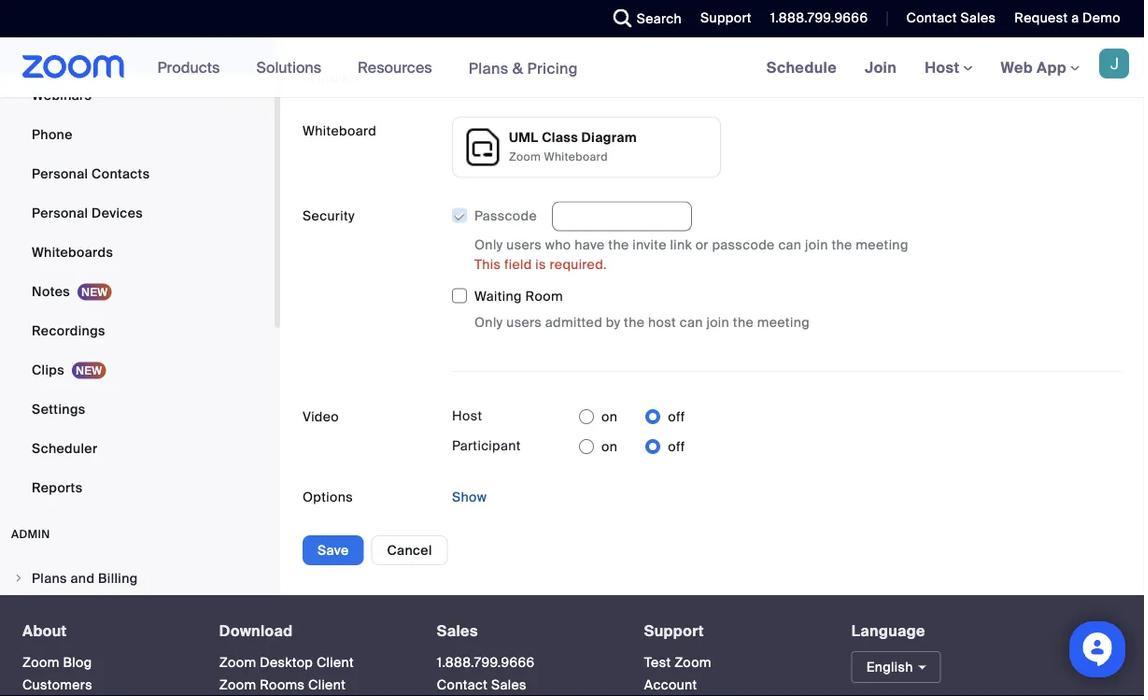 Task type: describe. For each thing, give the bounding box(es) containing it.
account
[[644, 676, 698, 693]]

0 horizontal spatial meeting
[[757, 314, 810, 331]]

283
[[807, 16, 832, 33]]

solutions
[[256, 57, 321, 77]]

notes link
[[0, 273, 275, 310]]

join link
[[851, 37, 911, 97]]

only users admitted by the host can join the meeting
[[475, 314, 810, 331]]

zoom logo image
[[22, 55, 125, 78]]

zoom down download at the bottom left of page
[[219, 653, 256, 671]]

the up 'this field is required.' "alert"
[[832, 236, 853, 253]]

generate automatically
[[475, 16, 624, 33]]

desktop
[[260, 653, 313, 671]]

english button
[[852, 651, 941, 683]]

meeting
[[734, 16, 786, 33]]

product information navigation
[[144, 37, 592, 99]]

download link
[[219, 621, 293, 641]]

users for who
[[507, 236, 542, 253]]

589
[[835, 16, 860, 33]]

meetings navigation
[[753, 37, 1144, 99]]

phone
[[32, 126, 73, 143]]

devices
[[92, 204, 143, 222]]

recordings
[[32, 322, 105, 339]]

the right have
[[608, 236, 629, 253]]

products button
[[158, 37, 228, 97]]

class
[[542, 129, 578, 146]]

off for participant
[[668, 438, 685, 455]]

contact sales
[[907, 9, 996, 27]]

a
[[1072, 9, 1079, 27]]

resources
[[358, 57, 432, 77]]

test
[[644, 653, 671, 671]]

customers link
[[22, 676, 92, 693]]

0 vertical spatial client
[[317, 653, 354, 671]]

security
[[303, 207, 355, 225]]

waiting
[[475, 288, 522, 305]]

can inside 'only users who have the invite link or passcode can join the meeting this field is required.'
[[779, 236, 802, 253]]

users for admitted
[[507, 314, 542, 331]]

app
[[1037, 57, 1067, 77]]

none text field inside security group
[[552, 202, 692, 231]]

required.
[[550, 256, 607, 273]]

web
[[1001, 57, 1033, 77]]

recordings link
[[0, 312, 275, 350]]

personal for personal meeting id 283 589 0192
[[674, 16, 730, 33]]

show button
[[452, 482, 487, 512]]

passcode
[[712, 236, 775, 253]]

zoom blog customers
[[22, 653, 92, 693]]

zoom inside test zoom account
[[675, 653, 712, 671]]

who
[[545, 236, 571, 253]]

and
[[71, 570, 95, 587]]

schedule
[[767, 57, 837, 77]]

room
[[526, 288, 563, 305]]

right image
[[13, 573, 24, 584]]

zoom rooms client link
[[219, 676, 346, 693]]

reports link
[[0, 469, 275, 507]]

search button
[[600, 0, 687, 37]]

zoom left rooms
[[219, 676, 256, 693]]

1 vertical spatial support
[[644, 621, 704, 641]]

blog
[[63, 653, 92, 671]]

settings
[[32, 401, 85, 418]]

clips
[[32, 361, 64, 379]]

personal meeting id 283 589 0192
[[674, 16, 895, 33]]

field
[[504, 256, 532, 273]]

admitted
[[545, 314, 603, 331]]

1.888.799.9666 for 1.888.799.9666
[[771, 9, 868, 27]]

demo
[[1083, 9, 1121, 27]]

test zoom account
[[644, 653, 712, 693]]

scheduler
[[32, 440, 98, 457]]

waiting room
[[475, 288, 563, 305]]

personal contacts link
[[0, 155, 275, 193]]

show
[[452, 488, 487, 506]]

uml class diagram zoom whiteboard
[[509, 129, 637, 164]]

1 vertical spatial client
[[308, 676, 346, 693]]

plans and billing menu item
[[0, 561, 275, 600]]

host
[[648, 314, 676, 331]]

pricing
[[527, 58, 578, 78]]

about
[[22, 621, 67, 641]]

the right "by"
[[624, 314, 645, 331]]

options
[[303, 488, 353, 506]]

notes
[[32, 283, 70, 300]]

personal for personal devices
[[32, 204, 88, 222]]

0 vertical spatial sales
[[961, 9, 996, 27]]

participant
[[452, 437, 521, 455]]

diagram
[[582, 129, 637, 146]]

on for host
[[602, 408, 618, 425]]

meeting inside 'only users who have the invite link or passcode can join the meeting this field is required.'
[[856, 236, 909, 253]]

have
[[575, 236, 605, 253]]

host button
[[925, 57, 973, 77]]



Task type: vqa. For each thing, say whether or not it's contained in the screenshot.


Task type: locate. For each thing, give the bounding box(es) containing it.
0 horizontal spatial sales
[[437, 621, 478, 641]]

save button
[[303, 536, 364, 565]]

2 on from the top
[[602, 438, 618, 455]]

1 horizontal spatial meeting
[[856, 236, 909, 253]]

0 horizontal spatial whiteboard
[[303, 122, 377, 140]]

0 vertical spatial 1.888.799.9666
[[771, 9, 868, 27]]

the
[[608, 236, 629, 253], [832, 236, 853, 253], [624, 314, 645, 331], [733, 314, 754, 331]]

link
[[670, 236, 692, 253]]

1 horizontal spatial sales
[[491, 676, 527, 693]]

id
[[790, 16, 803, 33]]

1 horizontal spatial plans
[[469, 58, 509, 78]]

support up test zoom link
[[644, 621, 704, 641]]

users inside 'only users who have the invite link or passcode can join the meeting this field is required.'
[[507, 236, 542, 253]]

1 off from the top
[[668, 408, 685, 425]]

only up this
[[475, 236, 503, 253]]

only down waiting
[[475, 314, 503, 331]]

users down waiting room
[[507, 314, 542, 331]]

join up 'this field is required.' "alert"
[[805, 236, 828, 253]]

2 vertical spatial personal
[[32, 204, 88, 222]]

1 horizontal spatial 1.888.799.9666
[[771, 9, 868, 27]]

whiteboard inside uml class diagram zoom whiteboard
[[544, 149, 608, 164]]

download
[[219, 621, 293, 641]]

off for host
[[668, 408, 685, 425]]

0 horizontal spatial can
[[680, 314, 703, 331]]

sales link
[[437, 621, 478, 641]]

host inside meetings navigation
[[925, 57, 964, 77]]

contact down 1.888.799.9666 link
[[437, 676, 488, 693]]

this
[[475, 256, 501, 273]]

1 vertical spatial contact
[[437, 676, 488, 693]]

zoom blog link
[[22, 653, 92, 671]]

personal devices link
[[0, 195, 275, 232]]

admin
[[11, 527, 50, 542]]

off up 'participant' option group
[[668, 408, 685, 425]]

cancel button
[[371, 536, 448, 565]]

can
[[779, 236, 802, 253], [680, 314, 703, 331]]

settings link
[[0, 391, 275, 428]]

users
[[507, 236, 542, 253], [507, 314, 542, 331]]

can right host in the right top of the page
[[680, 314, 703, 331]]

meeting down 'this field is required.' "alert"
[[757, 314, 810, 331]]

0 vertical spatial plans
[[469, 58, 509, 78]]

products
[[158, 57, 220, 77]]

1 vertical spatial on
[[602, 438, 618, 455]]

plans right right image
[[32, 570, 67, 587]]

personal menu menu
[[0, 0, 275, 508]]

meeting up 'this field is required.' "alert"
[[856, 236, 909, 253]]

only for only users admitted by the host can join the meeting
[[475, 314, 503, 331]]

0 vertical spatial whiteboard
[[303, 122, 377, 140]]

2 users from the top
[[507, 314, 542, 331]]

only for only users who have the invite link or passcode can join the meeting this field is required.
[[475, 236, 503, 253]]

zoom desktop client zoom rooms client
[[219, 653, 354, 693]]

this field is required. alert
[[475, 255, 1122, 274]]

personal inside meeting id option group
[[674, 16, 730, 33]]

off inside 'participant' option group
[[668, 438, 685, 455]]

invite
[[633, 236, 667, 253]]

only users who have the invite link or passcode can join the meeting this field is required.
[[475, 236, 909, 273]]

0 vertical spatial on
[[602, 408, 618, 425]]

1 vertical spatial users
[[507, 314, 542, 331]]

1.888.799.9666 for 1.888.799.9666 contact sales
[[437, 653, 535, 671]]

0192
[[864, 16, 895, 33]]

the down the passcode
[[733, 314, 754, 331]]

clips link
[[0, 351, 275, 389]]

personal down phone
[[32, 165, 88, 182]]

support
[[701, 9, 752, 27], [644, 621, 704, 641]]

zoom up account
[[675, 653, 712, 671]]

0 horizontal spatial join
[[707, 314, 730, 331]]

0 vertical spatial only
[[475, 236, 503, 253]]

whiteboards link
[[0, 234, 275, 271]]

zoom inside uml class diagram zoom whiteboard
[[509, 149, 541, 164]]

on up 'participant' option group
[[602, 408, 618, 425]]

1 vertical spatial personal
[[32, 165, 88, 182]]

template
[[303, 69, 362, 86]]

1 vertical spatial can
[[680, 314, 703, 331]]

webinars link
[[0, 77, 275, 114]]

join
[[805, 236, 828, 253], [707, 314, 730, 331]]

meeting id option group
[[452, 10, 1122, 40]]

1 vertical spatial 1.888.799.9666
[[437, 653, 535, 671]]

0 vertical spatial meeting
[[856, 236, 909, 253]]

host option group
[[579, 402, 685, 432]]

1 vertical spatial whiteboard
[[544, 149, 608, 164]]

1 only from the top
[[475, 236, 503, 253]]

request a demo
[[1015, 9, 1121, 27]]

contact up the host dropdown button
[[907, 9, 957, 27]]

whiteboard down class at the top of the page
[[544, 149, 608, 164]]

on down host 'option group'
[[602, 438, 618, 455]]

client right rooms
[[308, 676, 346, 693]]

off
[[668, 408, 685, 425], [668, 438, 685, 455]]

plans & pricing
[[469, 58, 578, 78]]

join inside 'only users who have the invite link or passcode can join the meeting this field is required.'
[[805, 236, 828, 253]]

web app
[[1001, 57, 1067, 77]]

search
[[637, 10, 682, 27]]

0 horizontal spatial 1.888.799.9666
[[437, 653, 535, 671]]

save
[[318, 542, 349, 559]]

0 vertical spatial host
[[925, 57, 964, 77]]

1 vertical spatial sales
[[437, 621, 478, 641]]

plans inside product information "navigation"
[[469, 58, 509, 78]]

automatically
[[538, 16, 624, 33]]

0 vertical spatial contact
[[907, 9, 957, 27]]

plans
[[469, 58, 509, 78], [32, 570, 67, 587]]

off down host 'option group'
[[668, 438, 685, 455]]

resources button
[[358, 37, 441, 97]]

2 only from the top
[[475, 314, 503, 331]]

join right host in the right top of the page
[[707, 314, 730, 331]]

host down contact sales
[[925, 57, 964, 77]]

zoom down the "uml"
[[509, 149, 541, 164]]

banner containing products
[[0, 37, 1144, 99]]

personal
[[674, 16, 730, 33], [32, 165, 88, 182], [32, 204, 88, 222]]

zoom up customers link
[[22, 653, 60, 671]]

profile picture image
[[1100, 49, 1130, 78]]

zoom
[[509, 149, 541, 164], [22, 653, 60, 671], [219, 653, 256, 671], [675, 653, 712, 671], [219, 676, 256, 693]]

1.888.799.9666 link
[[437, 653, 535, 671]]

meeting
[[856, 236, 909, 253], [757, 314, 810, 331]]

1 on from the top
[[602, 408, 618, 425]]

plans and billing
[[32, 570, 138, 587]]

1.888.799.9666
[[771, 9, 868, 27], [437, 653, 535, 671]]

1.888.799.9666 contact sales
[[437, 653, 535, 693]]

1 horizontal spatial can
[[779, 236, 802, 253]]

0 vertical spatial support
[[701, 9, 752, 27]]

or
[[696, 236, 709, 253]]

on
[[602, 408, 618, 425], [602, 438, 618, 455]]

about link
[[22, 621, 67, 641]]

account link
[[644, 676, 698, 693]]

None text field
[[552, 202, 692, 231]]

whiteboards
[[32, 244, 113, 261]]

contacts
[[92, 165, 150, 182]]

on for participant
[[602, 438, 618, 455]]

0 horizontal spatial plans
[[32, 570, 67, 587]]

request a demo link
[[1001, 0, 1144, 37], [1015, 9, 1121, 27]]

personal contacts
[[32, 165, 150, 182]]

by
[[606, 314, 621, 331]]

personal for personal contacts
[[32, 165, 88, 182]]

english
[[867, 658, 913, 675]]

sales inside the 1.888.799.9666 contact sales
[[491, 676, 527, 693]]

uml
[[509, 129, 539, 146]]

client right "desktop"
[[317, 653, 354, 671]]

sales down 1.888.799.9666 link
[[491, 676, 527, 693]]

language
[[852, 621, 926, 641]]

only
[[475, 236, 503, 253], [475, 314, 503, 331]]

1 vertical spatial join
[[707, 314, 730, 331]]

request
[[1015, 9, 1068, 27]]

zoom inside the zoom blog customers
[[22, 653, 60, 671]]

1 users from the top
[[507, 236, 542, 253]]

phone link
[[0, 116, 275, 153]]

cancel
[[387, 542, 432, 559]]

personal up whiteboards
[[32, 204, 88, 222]]

contact inside the 1.888.799.9666 contact sales
[[437, 676, 488, 693]]

host up participant
[[452, 407, 482, 425]]

2 horizontal spatial sales
[[961, 9, 996, 27]]

on inside host 'option group'
[[602, 408, 618, 425]]

only inside 'only users who have the invite link or passcode can join the meeting this field is required.'
[[475, 236, 503, 253]]

personal devices
[[32, 204, 143, 222]]

reports
[[32, 479, 83, 496]]

users up field
[[507, 236, 542, 253]]

1 vertical spatial meeting
[[757, 314, 810, 331]]

can up 'this field is required.' "alert"
[[779, 236, 802, 253]]

1 vertical spatial off
[[668, 438, 685, 455]]

1 horizontal spatial join
[[805, 236, 828, 253]]

test zoom link
[[644, 653, 712, 671]]

&
[[513, 58, 523, 78]]

sales up 1.888.799.9666 link
[[437, 621, 478, 641]]

1 vertical spatial host
[[452, 407, 482, 425]]

0 vertical spatial join
[[805, 236, 828, 253]]

participant option group
[[579, 432, 685, 462]]

banner
[[0, 37, 1144, 99]]

web app button
[[1001, 57, 1080, 77]]

off inside host 'option group'
[[668, 408, 685, 425]]

plans for plans and billing
[[32, 570, 67, 587]]

schedule link
[[753, 37, 851, 97]]

0 horizontal spatial host
[[452, 407, 482, 425]]

1 vertical spatial only
[[475, 314, 503, 331]]

rooms
[[260, 676, 305, 693]]

scheduler link
[[0, 430, 275, 467]]

personal inside 'link'
[[32, 165, 88, 182]]

1 horizontal spatial whiteboard
[[544, 149, 608, 164]]

plans left &
[[469, 58, 509, 78]]

personal left meeting
[[674, 16, 730, 33]]

security group
[[451, 201, 1122, 333]]

1 horizontal spatial host
[[925, 57, 964, 77]]

1 vertical spatial plans
[[32, 570, 67, 587]]

is
[[536, 256, 546, 273]]

0 vertical spatial users
[[507, 236, 542, 253]]

side navigation navigation
[[0, 0, 280, 696]]

2 vertical spatial sales
[[491, 676, 527, 693]]

0 vertical spatial can
[[779, 236, 802, 253]]

sales
[[961, 9, 996, 27], [437, 621, 478, 641], [491, 676, 527, 693]]

1 horizontal spatial contact
[[907, 9, 957, 27]]

join
[[865, 57, 897, 77]]

support right search
[[701, 9, 752, 27]]

plans for plans & pricing
[[469, 58, 509, 78]]

sales up the host dropdown button
[[961, 9, 996, 27]]

webinars
[[32, 87, 92, 104]]

plans inside menu item
[[32, 570, 67, 587]]

on inside 'participant' option group
[[602, 438, 618, 455]]

2 off from the top
[[668, 438, 685, 455]]

whiteboard down template
[[303, 122, 377, 140]]

1.888.799.9666 button
[[757, 0, 873, 37], [771, 9, 868, 27]]

billing
[[98, 570, 138, 587]]

0 vertical spatial personal
[[674, 16, 730, 33]]

contact sales link
[[893, 0, 1001, 37], [907, 9, 996, 27], [437, 676, 527, 693]]

0 horizontal spatial contact
[[437, 676, 488, 693]]

0 vertical spatial off
[[668, 408, 685, 425]]



